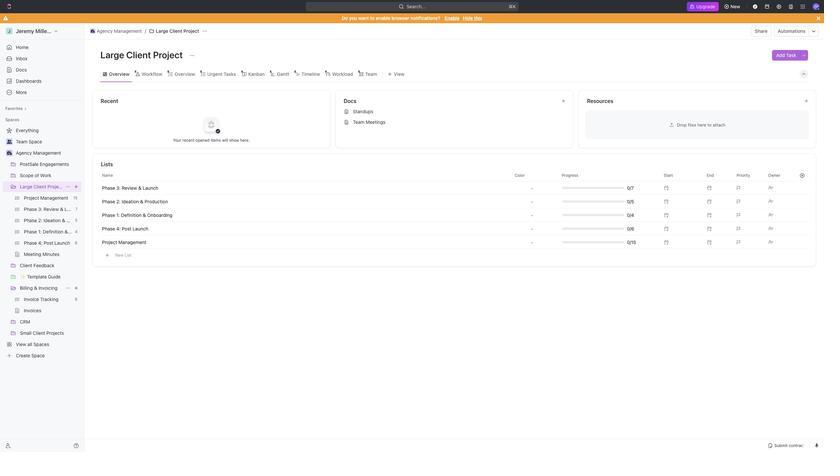 Task type: describe. For each thing, give the bounding box(es) containing it.
project management inside tree
[[24, 195, 68, 201]]

1 horizontal spatial spaces
[[33, 342, 49, 347]]

want
[[358, 15, 369, 21]]

of
[[35, 173, 39, 178]]

task
[[787, 52, 797, 58]]

0 vertical spatial phase 4: post launch link
[[102, 226, 148, 231]]

1 horizontal spatial large client project link
[[148, 27, 201, 35]]

here.
[[240, 138, 250, 143]]

1 horizontal spatial phase 4: post launch
[[102, 226, 148, 231]]

jm
[[814, 4, 819, 8]]

1 vertical spatial large
[[100, 49, 124, 60]]

ideation inside tree
[[44, 218, 61, 223]]

workload link
[[331, 69, 353, 79]]

standups link
[[341, 106, 570, 117]]

1 horizontal spatial definition
[[121, 212, 142, 218]]

1 vertical spatial project management
[[102, 239, 146, 245]]

1 horizontal spatial phase 2: ideation & production link
[[102, 199, 168, 204]]

postsale engagements link
[[20, 159, 80, 170]]

timeline
[[302, 71, 320, 77]]

client down of
[[34, 184, 46, 190]]

to for here
[[708, 122, 712, 127]]

invoicing
[[39, 285, 58, 291]]

dropdown menu image for 0/15
[[532, 240, 534, 245]]

0 horizontal spatial phase 2: ideation & production link
[[24, 215, 90, 226]]

standups
[[353, 109, 374, 114]]

0/7
[[627, 185, 634, 191]]

1 horizontal spatial 4:
[[116, 226, 121, 231]]

add
[[777, 52, 785, 58]]

add task button
[[773, 50, 801, 61]]

hide
[[463, 15, 473, 21]]

show
[[229, 138, 239, 143]]

meeting
[[24, 252, 41, 257]]

team for team
[[365, 71, 377, 77]]

/
[[145, 28, 146, 34]]

start button
[[660, 170, 703, 181]]

scope of work link
[[20, 170, 80, 181]]

urgent
[[207, 71, 222, 77]]

notifications?
[[411, 15, 440, 21]]

5
[[75, 218, 78, 223]]

1 vertical spatial large client project link
[[20, 182, 63, 192]]

share button
[[751, 26, 772, 36]]

1 horizontal spatial ideation
[[122, 199, 139, 204]]

lists button
[[101, 160, 809, 168]]

client right /
[[170, 28, 182, 34]]

do you want to enable browser notifications? enable hide this
[[342, 15, 483, 21]]

0 vertical spatial phase 3: review & launch
[[102, 185, 158, 191]]

dropdown menu image for 0/4
[[532, 213, 534, 218]]

end
[[707, 173, 714, 178]]

files
[[688, 122, 697, 127]]

billing
[[20, 285, 33, 291]]

share
[[755, 28, 768, 34]]

billing & invoicing link
[[20, 283, 63, 294]]

client up workflow link
[[126, 49, 151, 60]]

0 horizontal spatial project management link
[[24, 193, 71, 203]]

15
[[73, 196, 78, 201]]

meeting minutes
[[24, 252, 59, 257]]

scope
[[20, 173, 33, 178]]

scope of work
[[20, 173, 51, 178]]

3: inside sidebar navigation
[[38, 206, 42, 212]]

view button
[[386, 69, 407, 79]]

0 vertical spatial large client project
[[156, 28, 199, 34]]

minutes
[[42, 252, 59, 257]]

team link
[[364, 69, 377, 79]]

client feedback link
[[20, 260, 80, 271]]

0 vertical spatial business time image
[[91, 29, 95, 33]]

management down team space link on the top left of page
[[33, 150, 61, 156]]

2 overview link from the left
[[173, 69, 195, 79]]

0 vertical spatial production
[[145, 199, 168, 204]]

business time image inside sidebar navigation
[[7, 151, 12, 155]]

1 vertical spatial phase 3: review & launch link
[[24, 204, 80, 215]]

✨ template guide
[[20, 274, 61, 280]]

agency management inside sidebar navigation
[[16, 150, 61, 156]]

1 vertical spatial large client project
[[100, 49, 185, 60]]

urgent tasks link
[[206, 69, 236, 79]]

new button
[[722, 1, 745, 12]]

2: inside tree
[[38, 218, 42, 223]]

list
[[125, 253, 132, 258]]

automations
[[778, 28, 806, 34]]

opened
[[196, 138, 210, 143]]

owner button
[[765, 170, 794, 181]]

& inside phase 1: definition & onboarding link
[[65, 229, 68, 235]]

small client projects link
[[20, 328, 80, 339]]

lists
[[101, 161, 113, 167]]

dashboards
[[16, 78, 42, 84]]

0 vertical spatial phase 3: review & launch link
[[102, 185, 158, 191]]

0 vertical spatial phase 1: definition & onboarding link
[[102, 212, 173, 218]]

gantt link
[[276, 69, 289, 79]]

1 vertical spatial project management link
[[102, 239, 146, 245]]

view all spaces
[[16, 342, 49, 347]]

agency inside sidebar navigation
[[16, 150, 32, 156]]

1 horizontal spatial post
[[122, 226, 131, 231]]

guide
[[48, 274, 61, 280]]

team space link
[[16, 137, 80, 147]]

drop files here to attach
[[677, 122, 726, 127]]

jeremy miller's workspace
[[16, 28, 82, 34]]

upgrade
[[697, 4, 716, 9]]

projects
[[46, 330, 64, 336]]

6 for phase 4: post launch
[[75, 241, 78, 246]]

owner
[[769, 173, 781, 178]]

docs link
[[3, 65, 82, 75]]

team for team space
[[16, 139, 27, 144]]

invoices link
[[24, 306, 80, 316]]

management left /
[[114, 28, 142, 34]]

user group image
[[7, 140, 12, 144]]

home link
[[3, 42, 82, 53]]

post inside sidebar navigation
[[44, 240, 53, 246]]

1 horizontal spatial phase 1: definition & onboarding
[[102, 212, 173, 218]]

here
[[698, 122, 707, 127]]

all
[[27, 342, 32, 347]]

1 horizontal spatial 2:
[[116, 199, 120, 204]]

team for team meetings
[[353, 119, 365, 125]]

home
[[16, 44, 29, 50]]

jeremy
[[16, 28, 34, 34]]

name
[[102, 173, 113, 178]]

crm link
[[20, 317, 80, 327]]

tracking
[[40, 297, 59, 302]]

view for view
[[394, 71, 405, 77]]

small
[[20, 330, 32, 336]]

no recent items image
[[198, 111, 225, 138]]

1: inside sidebar navigation
[[38, 229, 42, 235]]

0 vertical spatial review
[[122, 185, 137, 191]]

engagements
[[40, 161, 69, 167]]

color button
[[511, 170, 554, 181]]

start
[[664, 173, 673, 178]]



Task type: vqa. For each thing, say whether or not it's contained in the screenshot.
Tags
no



Task type: locate. For each thing, give the bounding box(es) containing it.
0 vertical spatial phase 1: definition & onboarding
[[102, 212, 173, 218]]

2 horizontal spatial large
[[156, 28, 168, 34]]

0 vertical spatial view
[[394, 71, 405, 77]]

to
[[370, 15, 375, 21], [708, 122, 712, 127]]

0 horizontal spatial agency
[[16, 150, 32, 156]]

overview left the urgent
[[175, 71, 195, 77]]

spaces down favorites
[[5, 117, 19, 122]]

team space
[[16, 139, 42, 144]]

0/15
[[627, 239, 637, 245]]

phase 2: ideation & production inside tree
[[24, 218, 90, 223]]

1 horizontal spatial 1:
[[116, 212, 120, 218]]

agency management up postsale engagements on the left top
[[16, 150, 61, 156]]

ideation
[[122, 199, 139, 204], [44, 218, 61, 223]]

drop
[[677, 122, 687, 127]]

1 vertical spatial phase 2: ideation & production link
[[24, 215, 90, 226]]

4
[[75, 229, 78, 234]]

3 dropdown menu image from the top
[[532, 240, 534, 245]]

resources button
[[587, 97, 799, 105]]

invoice
[[24, 297, 39, 302]]

space for create space
[[31, 353, 45, 359]]

1 horizontal spatial project management
[[102, 239, 146, 245]]

overview up "recent"
[[109, 71, 130, 77]]

new for new
[[731, 4, 741, 9]]

priority
[[737, 173, 751, 178]]

invoice tracking link
[[24, 294, 72, 305]]

feedback
[[34, 263, 54, 268]]

space down everything link on the top left of page
[[29, 139, 42, 144]]

0 horizontal spatial ideation
[[44, 218, 61, 223]]

new
[[731, 4, 741, 9], [115, 253, 124, 258]]

1 horizontal spatial new
[[731, 4, 741, 9]]

view button
[[386, 66, 407, 82]]

0 vertical spatial 3:
[[116, 185, 121, 191]]

phase 1: definition & onboarding inside sidebar navigation
[[24, 229, 94, 235]]

1 6 from the top
[[75, 241, 78, 246]]

postsale engagements
[[20, 161, 69, 167]]

spaces down small client projects
[[33, 342, 49, 347]]

1 horizontal spatial docs
[[344, 98, 357, 104]]

0 horizontal spatial business time image
[[7, 151, 12, 155]]

0 horizontal spatial phase 1: definition & onboarding
[[24, 229, 94, 235]]

1 horizontal spatial agency management
[[97, 28, 142, 34]]

1 vertical spatial phase 4: post launch
[[24, 240, 70, 246]]

docs inside docs link
[[16, 67, 27, 73]]

will
[[222, 138, 228, 143]]

1 horizontal spatial overview
[[175, 71, 195, 77]]

phase 4: post launch link up the new list
[[102, 226, 148, 231]]

business time image down user group 'image'
[[7, 151, 12, 155]]

0 horizontal spatial docs
[[16, 67, 27, 73]]

0 horizontal spatial new
[[115, 253, 124, 258]]

business time image
[[91, 29, 95, 33], [7, 151, 12, 155]]

0 horizontal spatial project management
[[24, 195, 68, 201]]

large client project up workflow link
[[100, 49, 185, 60]]

phase 4: post launch link up minutes
[[24, 238, 72, 249]]

dropdown menu image
[[532, 199, 534, 204], [532, 213, 534, 218], [532, 240, 534, 245]]

favorites button
[[3, 105, 29, 113]]

0 horizontal spatial review
[[44, 206, 59, 212]]

project management down work
[[24, 195, 68, 201]]

definition inside phase 1: definition & onboarding link
[[43, 229, 63, 235]]

view left all
[[16, 342, 26, 347]]

0 horizontal spatial 1:
[[38, 229, 42, 235]]

0 horizontal spatial phase 3: review & launch
[[24, 206, 80, 212]]

✨
[[20, 274, 26, 280]]

management left 15
[[40, 195, 68, 201]]

6 up invoices link
[[75, 297, 78, 302]]

0 vertical spatial 1:
[[116, 212, 120, 218]]

0 horizontal spatial 2:
[[38, 218, 42, 223]]

1 vertical spatial phase 3: review & launch
[[24, 206, 80, 212]]

overview link up "recent"
[[108, 69, 130, 79]]

1 vertical spatial new
[[115, 253, 124, 258]]

0 vertical spatial post
[[122, 226, 131, 231]]

team inside team space link
[[16, 139, 27, 144]]

post up minutes
[[44, 240, 53, 246]]

0 vertical spatial agency management
[[97, 28, 142, 34]]

priority button
[[733, 170, 765, 181]]

space down view all spaces link
[[31, 353, 45, 359]]

1 vertical spatial to
[[708, 122, 712, 127]]

invoices
[[24, 308, 41, 314]]

0 horizontal spatial phase 3: review & launch link
[[24, 204, 80, 215]]

4:
[[116, 226, 121, 231], [38, 240, 42, 246]]

1 vertical spatial agency
[[16, 150, 32, 156]]

team meetings link
[[341, 117, 570, 128]]

1 vertical spatial 3:
[[38, 206, 42, 212]]

phase 4: post launch inside tree
[[24, 240, 70, 246]]

phase 2: ideation & production link
[[102, 199, 168, 204], [24, 215, 90, 226]]

0 vertical spatial agency management link
[[88, 27, 144, 35]]

2 dropdown menu image from the top
[[532, 226, 534, 231]]

jm button
[[811, 1, 822, 12]]

add task
[[777, 52, 797, 58]]

phase 4: post launch up minutes
[[24, 240, 70, 246]]

post
[[122, 226, 131, 231], [44, 240, 53, 246]]

review inside tree
[[44, 206, 59, 212]]

client feedback
[[20, 263, 54, 268]]

0 vertical spatial agency
[[97, 28, 113, 34]]

team left view button
[[365, 71, 377, 77]]

1 horizontal spatial phase 1: definition & onboarding link
[[102, 212, 173, 218]]

0 vertical spatial 6
[[75, 241, 78, 246]]

meeting minutes link
[[24, 249, 80, 260]]

do
[[342, 15, 348, 21]]

tree containing everything
[[3, 125, 94, 361]]

agency management link down team space link on the top left of page
[[16, 148, 80, 158]]

0 vertical spatial 2:
[[116, 199, 120, 204]]

onboarding
[[147, 212, 173, 218], [69, 229, 94, 235]]

1 horizontal spatial large
[[100, 49, 124, 60]]

new left 'list'
[[115, 253, 124, 258]]

6 down 4
[[75, 241, 78, 246]]

invoice tracking
[[24, 297, 59, 302]]

create
[[16, 353, 30, 359]]

2 overview from the left
[[175, 71, 195, 77]]

agency management left /
[[97, 28, 142, 34]]

large client project link down work
[[20, 182, 63, 192]]

2 6 from the top
[[75, 297, 78, 302]]

phase 1: definition & onboarding
[[102, 212, 173, 218], [24, 229, 94, 235]]

attach
[[713, 122, 726, 127]]

to for want
[[370, 15, 375, 21]]

1 vertical spatial ideation
[[44, 218, 61, 223]]

space
[[29, 139, 42, 144], [31, 353, 45, 359]]

1 horizontal spatial view
[[394, 71, 405, 77]]

0 horizontal spatial phase 4: post launch
[[24, 240, 70, 246]]

end button
[[703, 170, 733, 181]]

1 vertical spatial business time image
[[7, 151, 12, 155]]

1 vertical spatial phase 1: definition & onboarding
[[24, 229, 94, 235]]

1 horizontal spatial review
[[122, 185, 137, 191]]

kanban link
[[247, 69, 265, 79]]

0 vertical spatial phase 2: ideation & production
[[102, 199, 168, 204]]

crm
[[20, 319, 30, 325]]

2:
[[116, 199, 120, 204], [38, 218, 42, 223]]

phase 3: review & launch inside sidebar navigation
[[24, 206, 80, 212]]

1 overview from the left
[[109, 71, 130, 77]]

create space
[[16, 353, 45, 359]]

phase 4: post launch
[[102, 226, 148, 231], [24, 240, 70, 246]]

0 horizontal spatial agency management
[[16, 150, 61, 156]]

0 vertical spatial new
[[731, 4, 741, 9]]

gantt
[[277, 71, 289, 77]]

items
[[211, 138, 221, 143]]

1 horizontal spatial agency management link
[[88, 27, 144, 35]]

to right want
[[370, 15, 375, 21]]

1 vertical spatial 2:
[[38, 218, 42, 223]]

0 vertical spatial to
[[370, 15, 375, 21]]

1 vertical spatial definition
[[43, 229, 63, 235]]

view for view all spaces
[[16, 342, 26, 347]]

your recent opened items will show here.
[[173, 138, 250, 143]]

dropdown menu image
[[532, 185, 534, 191], [532, 226, 534, 231]]

favorites
[[5, 106, 23, 111]]

overview
[[109, 71, 130, 77], [175, 71, 195, 77]]

to right here
[[708, 122, 712, 127]]

1 vertical spatial dropdown menu image
[[532, 226, 534, 231]]

inbox
[[16, 56, 28, 61]]

0 horizontal spatial spaces
[[5, 117, 19, 122]]

business time image right workspace
[[91, 29, 95, 33]]

⌘k
[[509, 4, 516, 9]]

management up 'list'
[[118, 239, 146, 245]]

postsale
[[20, 161, 39, 167]]

1 horizontal spatial onboarding
[[147, 212, 173, 218]]

large client project right /
[[156, 28, 199, 34]]

1:
[[116, 212, 120, 218], [38, 229, 42, 235]]

0 vertical spatial phase 4: post launch
[[102, 226, 148, 231]]

large client project
[[156, 28, 199, 34], [100, 49, 185, 60], [20, 184, 63, 190]]

space for team space
[[29, 139, 42, 144]]

6 for invoice tracking
[[75, 297, 78, 302]]

docs up standups at the top left of the page
[[344, 98, 357, 104]]

team right user group 'image'
[[16, 139, 27, 144]]

production inside sidebar navigation
[[66, 218, 90, 223]]

view right team link
[[394, 71, 405, 77]]

0 horizontal spatial phase 4: post launch link
[[24, 238, 72, 249]]

overview link left the urgent
[[173, 69, 195, 79]]

2 vertical spatial large client project
[[20, 184, 63, 190]]

upgrade link
[[687, 2, 719, 11]]

client up ✨
[[20, 263, 32, 268]]

0 horizontal spatial production
[[66, 218, 90, 223]]

1 vertical spatial phase 1: definition & onboarding link
[[24, 227, 94, 237]]

1 horizontal spatial phase 3: review & launch link
[[102, 185, 158, 191]]

large client project inside tree
[[20, 184, 63, 190]]

project management link up the new list
[[102, 239, 146, 245]]

0 horizontal spatial agency management link
[[16, 148, 80, 158]]

0 horizontal spatial post
[[44, 240, 53, 246]]

dropdown menu image for 0/6
[[532, 226, 534, 231]]

2 vertical spatial large
[[20, 184, 32, 190]]

1 vertical spatial agency management link
[[16, 148, 80, 158]]

1 horizontal spatial phase 2: ideation & production
[[102, 199, 168, 204]]

1 overview link from the left
[[108, 69, 130, 79]]

0 horizontal spatial 3:
[[38, 206, 42, 212]]

docs down inbox
[[16, 67, 27, 73]]

phase 3: review & launch down 15
[[24, 206, 80, 212]]

everything link
[[3, 125, 80, 136]]

tree
[[3, 125, 94, 361]]

workflow
[[142, 71, 162, 77]]

0 horizontal spatial phase 2: ideation & production
[[24, 218, 90, 223]]

search...
[[407, 4, 426, 9]]

sidebar navigation
[[0, 23, 94, 452]]

project management link down scope of work link
[[24, 193, 71, 203]]

1 vertical spatial 4:
[[38, 240, 42, 246]]

0 vertical spatial project management
[[24, 195, 68, 201]]

large inside tree
[[20, 184, 32, 190]]

agency management
[[97, 28, 142, 34], [16, 150, 61, 156]]

1 vertical spatial docs
[[344, 98, 357, 104]]

work
[[40, 173, 51, 178]]

7
[[75, 207, 78, 212]]

phase 3: review & launch link down name
[[102, 185, 158, 191]]

1 dropdown menu image from the top
[[532, 199, 534, 204]]

team inside team link
[[365, 71, 377, 77]]

phase 4: post launch link
[[102, 226, 148, 231], [24, 238, 72, 249]]

agency management link left /
[[88, 27, 144, 35]]

project management up the new list
[[102, 239, 146, 245]]

1 horizontal spatial team
[[353, 119, 365, 125]]

1 horizontal spatial overview link
[[173, 69, 195, 79]]

onboarding inside sidebar navigation
[[69, 229, 94, 235]]

1 vertical spatial team
[[353, 119, 365, 125]]

1 vertical spatial onboarding
[[69, 229, 94, 235]]

1 horizontal spatial 3:
[[116, 185, 121, 191]]

1 vertical spatial spaces
[[33, 342, 49, 347]]

0 horizontal spatial to
[[370, 15, 375, 21]]

urgent tasks
[[207, 71, 236, 77]]

management
[[114, 28, 142, 34], [33, 150, 61, 156], [40, 195, 68, 201], [118, 239, 146, 245]]

team down standups at the top left of the page
[[353, 119, 365, 125]]

1 vertical spatial 1:
[[38, 229, 42, 235]]

4: up meeting minutes
[[38, 240, 42, 246]]

recent
[[183, 138, 195, 143]]

new list button
[[99, 250, 811, 261]]

large
[[156, 28, 168, 34], [100, 49, 124, 60], [20, 184, 32, 190]]

4: inside sidebar navigation
[[38, 240, 42, 246]]

4: up the new list
[[116, 226, 121, 231]]

0/6
[[627, 226, 635, 231]]

progress button
[[558, 170, 656, 181]]

definition
[[121, 212, 142, 218], [43, 229, 63, 235]]

jeremy miller's workspace, , element
[[6, 28, 13, 34]]

tree inside sidebar navigation
[[3, 125, 94, 361]]

j
[[8, 29, 10, 34]]

0 horizontal spatial onboarding
[[69, 229, 94, 235]]

phase 3: review & launch
[[102, 185, 158, 191], [24, 206, 80, 212]]

phase 1: definition & onboarding link
[[102, 212, 173, 218], [24, 227, 94, 237]]

new for new list
[[115, 253, 124, 258]]

1 vertical spatial space
[[31, 353, 45, 359]]

2 dropdown menu image from the top
[[532, 213, 534, 218]]

miller's
[[35, 28, 53, 34]]

name button
[[99, 170, 511, 181]]

view inside view all spaces link
[[16, 342, 26, 347]]

0 vertical spatial onboarding
[[147, 212, 173, 218]]

docs
[[16, 67, 27, 73], [344, 98, 357, 104]]

phase 4: post launch up the new list
[[102, 226, 148, 231]]

new right upgrade
[[731, 4, 741, 9]]

client up view all spaces link
[[33, 330, 45, 336]]

0 vertical spatial ideation
[[122, 199, 139, 204]]

review
[[122, 185, 137, 191], [44, 206, 59, 212]]

2 horizontal spatial team
[[365, 71, 377, 77]]

phase 3: review & launch down name
[[102, 185, 158, 191]]

0 horizontal spatial overview
[[109, 71, 130, 77]]

0 vertical spatial space
[[29, 139, 42, 144]]

workspace
[[55, 28, 82, 34]]

large client project down work
[[20, 184, 63, 190]]

phase 3: review & launch link down 15
[[24, 204, 80, 215]]

launch
[[143, 185, 158, 191], [65, 206, 80, 212], [133, 226, 148, 231], [54, 240, 70, 246]]

dropdown menu image for 0/7
[[532, 185, 534, 191]]

& inside billing & invoicing link
[[34, 285, 37, 291]]

0 vertical spatial large
[[156, 28, 168, 34]]

post up 'list'
[[122, 226, 131, 231]]

0 vertical spatial team
[[365, 71, 377, 77]]

everything
[[16, 128, 39, 133]]

team inside 'team meetings' link
[[353, 119, 365, 125]]

color
[[515, 173, 525, 178]]

view inside view button
[[394, 71, 405, 77]]

agency management link
[[88, 27, 144, 35], [16, 148, 80, 158]]

1 horizontal spatial project management link
[[102, 239, 146, 245]]

large client project link right /
[[148, 27, 201, 35]]

1 horizontal spatial agency
[[97, 28, 113, 34]]

dropdown menu image for 0/5
[[532, 199, 534, 204]]

1 dropdown menu image from the top
[[532, 185, 534, 191]]



